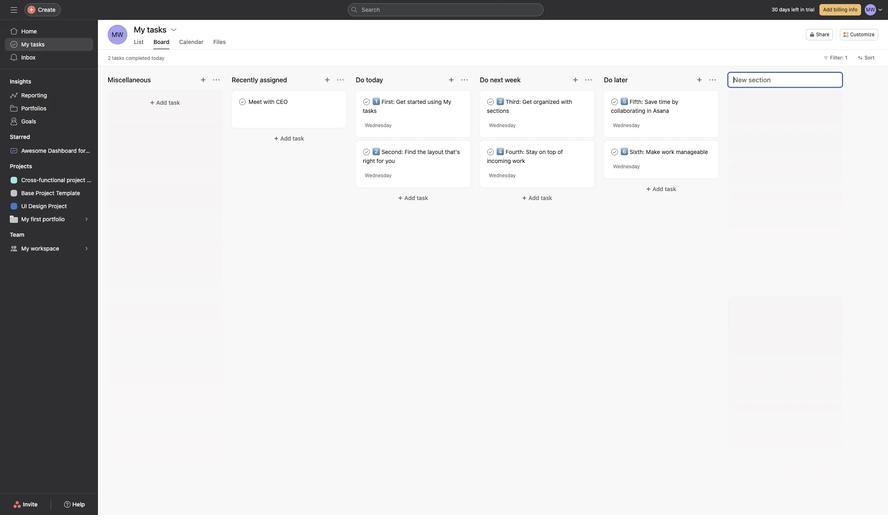 Task type: vqa. For each thing, say whether or not it's contained in the screenshot.
2 tasks completed today
yes



Task type: locate. For each thing, give the bounding box(es) containing it.
3️⃣ third: get organized with sections
[[487, 98, 572, 114]]

my inside projects element
[[21, 216, 29, 223]]

for inside '2️⃣ second: find the layout that's right for you'
[[377, 158, 384, 165]]

completed image for meet with ceo
[[238, 97, 247, 107]]

starred
[[10, 133, 30, 140]]

billing
[[834, 7, 848, 13]]

completed image for 3️⃣ third: get organized with sections
[[486, 97, 496, 107]]

awesome dashboard for new project link
[[5, 145, 119, 158]]

2 with from the left
[[561, 98, 572, 105]]

completed image left 3️⃣
[[486, 97, 496, 107]]

1 vertical spatial work
[[513, 158, 525, 165]]

more section actions image
[[337, 77, 344, 83], [461, 77, 468, 83], [585, 77, 592, 83], [709, 77, 716, 83]]

list
[[134, 38, 144, 45]]

completed image left 1️⃣
[[362, 97, 371, 107]]

in down save at top
[[647, 107, 652, 114]]

for down 2️⃣
[[377, 158, 384, 165]]

completed checkbox left 3️⃣
[[486, 97, 496, 107]]

you
[[385, 158, 395, 165]]

create button
[[24, 3, 61, 16]]

add task image for do later
[[696, 77, 703, 83]]

add
[[823, 7, 832, 13], [156, 99, 167, 106], [280, 135, 291, 142], [653, 186, 663, 193], [404, 195, 415, 202], [529, 195, 539, 202]]

add task for do next week
[[529, 195, 552, 202]]

wednesday down sections at right top
[[489, 122, 516, 129]]

wednesday down 6️⃣
[[613, 164, 640, 170]]

tasks inside global element
[[31, 41, 45, 48]]

miscellaneous
[[108, 76, 151, 84]]

1 get from the left
[[396, 98, 406, 105]]

manageable
[[676, 149, 708, 156]]

work
[[662, 149, 675, 156], [513, 158, 525, 165]]

Completed checkbox
[[610, 147, 620, 157]]

wednesday button down 1️⃣
[[365, 122, 392, 129]]

project up ui design project
[[36, 190, 54, 197]]

1 vertical spatial project
[[36, 190, 54, 197]]

completed checkbox left 5️⃣
[[610, 97, 620, 107]]

task for do later
[[665, 186, 676, 193]]

insights element
[[0, 74, 98, 130]]

1 horizontal spatial get
[[523, 98, 532, 105]]

completed checkbox for meet with ceo
[[238, 97, 247, 107]]

my inside 1️⃣ first: get started using my tasks
[[443, 98, 451, 105]]

1 horizontal spatial tasks
[[112, 55, 124, 61]]

get inside '3️⃣ third: get organized with sections'
[[523, 98, 532, 105]]

tasks inside 1️⃣ first: get started using my tasks
[[363, 107, 377, 114]]

work right make
[[662, 149, 675, 156]]

0 horizontal spatial tasks
[[31, 41, 45, 48]]

0 vertical spatial tasks
[[31, 41, 45, 48]]

completed image for 5️⃣ fifth: save time by collaborating in asana
[[610, 97, 620, 107]]

make
[[646, 149, 660, 156]]

third:
[[506, 98, 521, 105]]

0 horizontal spatial for
[[78, 147, 86, 154]]

on
[[539, 149, 546, 156]]

work down fourth:
[[513, 158, 525, 165]]

0 horizontal spatial get
[[396, 98, 406, 105]]

3 add task image from the left
[[448, 77, 455, 83]]

time
[[659, 98, 671, 105]]

1️⃣ first: get started using my tasks
[[363, 98, 451, 114]]

filter: 1
[[830, 55, 848, 61]]

tasks down "home"
[[31, 41, 45, 48]]

goals link
[[5, 115, 93, 128]]

add task image for do next week
[[572, 77, 579, 83]]

0 horizontal spatial in
[[647, 107, 652, 114]]

in inside 5️⃣ fifth: save time by collaborating in asana
[[647, 107, 652, 114]]

2 more section actions image from the left
[[461, 77, 468, 83]]

0 vertical spatial for
[[78, 147, 86, 154]]

insights button
[[0, 78, 31, 86]]

1 vertical spatial for
[[377, 158, 384, 165]]

my inside global element
[[21, 41, 29, 48]]

in right left
[[800, 7, 805, 13]]

my
[[21, 41, 29, 48], [443, 98, 451, 105], [21, 216, 29, 223], [21, 245, 29, 252]]

fourth:
[[506, 149, 525, 156]]

wednesday down incoming
[[489, 173, 516, 179]]

2 vertical spatial tasks
[[363, 107, 377, 114]]

customize button
[[840, 29, 878, 40]]

0 vertical spatial project
[[100, 147, 119, 154]]

add task for do today
[[404, 195, 428, 202]]

home
[[21, 28, 37, 35]]

wednesday button
[[365, 122, 392, 129], [489, 122, 516, 129], [613, 122, 640, 129], [613, 164, 640, 170], [365, 173, 392, 179], [489, 173, 516, 179]]

add task image
[[200, 77, 207, 83], [324, 77, 331, 83], [448, 77, 455, 83], [572, 77, 579, 83], [696, 77, 703, 83]]

layout
[[428, 149, 444, 156]]

get
[[396, 98, 406, 105], [523, 98, 532, 105]]

tasks for my
[[31, 41, 45, 48]]

0 vertical spatial work
[[662, 149, 675, 156]]

tasks right 2
[[112, 55, 124, 61]]

completed image left the meet
[[238, 97, 247, 107]]

task for do today
[[417, 195, 428, 202]]

3 more section actions image from the left
[[585, 77, 592, 83]]

my right using
[[443, 98, 451, 105]]

0 vertical spatial in
[[800, 7, 805, 13]]

functional
[[39, 177, 65, 184]]

for
[[78, 147, 86, 154], [377, 158, 384, 165]]

completed image up right at the top of the page
[[362, 147, 371, 157]]

add billing info
[[823, 7, 858, 13]]

portfolio
[[43, 216, 65, 223]]

0 horizontal spatial work
[[513, 158, 525, 165]]

wednesday button for 1️⃣ first: get started using my tasks
[[365, 122, 392, 129]]

template
[[56, 190, 80, 197]]

get for do today
[[396, 98, 406, 105]]

project inside starred element
[[100, 147, 119, 154]]

2 get from the left
[[523, 98, 532, 105]]

get right the third:
[[523, 98, 532, 105]]

search button
[[348, 3, 544, 16]]

do later
[[604, 76, 628, 84]]

workspace
[[31, 245, 59, 252]]

filter:
[[830, 55, 844, 61]]

1 vertical spatial in
[[647, 107, 652, 114]]

0 horizontal spatial with
[[263, 98, 275, 105]]

wednesday down right at the top of the page
[[365, 173, 392, 179]]

find
[[405, 149, 416, 156]]

tasks down 1️⃣
[[363, 107, 377, 114]]

base
[[21, 190, 34, 197]]

projects
[[10, 163, 32, 170]]

calendar
[[179, 38, 204, 45]]

the
[[418, 149, 426, 156]]

2 horizontal spatial tasks
[[363, 107, 377, 114]]

1 vertical spatial tasks
[[112, 55, 124, 61]]

first
[[31, 216, 41, 223]]

completed checkbox up right at the top of the page
[[362, 147, 371, 157]]

recently assigned
[[232, 76, 287, 84]]

my for my tasks
[[21, 41, 29, 48]]

completed checkbox for 4️⃣ fourth: stay on top of incoming work
[[486, 147, 496, 157]]

that's
[[445, 149, 460, 156]]

teams element
[[0, 228, 98, 257]]

1 add task image from the left
[[200, 77, 207, 83]]

4 add task image from the left
[[572, 77, 579, 83]]

completed checkbox for 3️⃣ third: get organized with sections
[[486, 97, 496, 107]]

1 horizontal spatial with
[[561, 98, 572, 105]]

with right organized
[[561, 98, 572, 105]]

my up inbox
[[21, 41, 29, 48]]

invite button
[[8, 498, 43, 513]]

add task button
[[113, 96, 217, 110], [232, 131, 346, 146], [604, 182, 718, 197], [356, 191, 470, 206], [480, 191, 594, 206]]

search
[[362, 6, 380, 13]]

customize
[[850, 31, 875, 38]]

hide sidebar image
[[11, 7, 17, 13]]

do
[[480, 76, 489, 84]]

wednesday button down collaborating
[[613, 122, 640, 129]]

right
[[363, 158, 375, 165]]

wednesday
[[365, 122, 392, 129], [489, 122, 516, 129], [613, 122, 640, 129], [613, 164, 640, 170], [365, 173, 392, 179], [489, 173, 516, 179]]

completed checkbox left 1️⃣
[[362, 97, 371, 107]]

list link
[[134, 38, 144, 49]]

1 more section actions image from the left
[[337, 77, 344, 83]]

6️⃣
[[621, 149, 628, 156]]

new
[[87, 147, 99, 154]]

my workspace link
[[5, 242, 93, 256]]

project up portfolio
[[48, 203, 67, 210]]

completed checkbox left the meet
[[238, 97, 247, 107]]

my inside teams element
[[21, 245, 29, 252]]

completed image left 6️⃣
[[610, 147, 620, 157]]

completed image
[[238, 97, 247, 107], [362, 97, 371, 107], [486, 97, 496, 107], [610, 97, 620, 107], [362, 147, 371, 157], [610, 147, 620, 157]]

my down team
[[21, 245, 29, 252]]

wednesday button down incoming
[[489, 173, 516, 179]]

New section text field
[[728, 73, 843, 87]]

incoming
[[487, 158, 511, 165]]

with left the ceo at left
[[263, 98, 275, 105]]

completed checkbox for 5️⃣ fifth: save time by collaborating in asana
[[610, 97, 620, 107]]

4️⃣
[[497, 149, 504, 156]]

work inside 4️⃣ fourth: stay on top of incoming work
[[513, 158, 525, 165]]

asana
[[653, 107, 669, 114]]

3️⃣
[[497, 98, 504, 105]]

search list box
[[348, 3, 544, 16]]

wednesday button down sections at right top
[[489, 122, 516, 129]]

2 add task image from the left
[[324, 77, 331, 83]]

my left "first"
[[21, 216, 29, 223]]

add task button for do next week
[[480, 191, 594, 206]]

add task
[[156, 99, 180, 106], [280, 135, 304, 142], [653, 186, 676, 193], [404, 195, 428, 202], [529, 195, 552, 202]]

for left 'new'
[[78, 147, 86, 154]]

completed checkbox left 4️⃣
[[486, 147, 496, 157]]

1 horizontal spatial in
[[800, 7, 805, 13]]

in
[[800, 7, 805, 13], [647, 107, 652, 114]]

meet with ceo
[[249, 98, 288, 105]]

5 add task image from the left
[[696, 77, 703, 83]]

get right first:
[[396, 98, 406, 105]]

1 horizontal spatial for
[[377, 158, 384, 165]]

plan
[[87, 177, 98, 184]]

get inside 1️⃣ first: get started using my tasks
[[396, 98, 406, 105]]

completed image left 5️⃣
[[610, 97, 620, 107]]

tasks for 2
[[112, 55, 124, 61]]

project right 'new'
[[100, 147, 119, 154]]

next week
[[490, 76, 521, 84]]

tasks
[[31, 41, 45, 48], [112, 55, 124, 61], [363, 107, 377, 114]]

wednesday down 1️⃣
[[365, 122, 392, 129]]

4 more section actions image from the left
[[709, 77, 716, 83]]

my tasks
[[21, 41, 45, 48]]

wednesday button down right at the top of the page
[[365, 173, 392, 179]]

wednesday down collaborating
[[613, 122, 640, 129]]

ui
[[21, 203, 27, 210]]

sections
[[487, 107, 509, 114]]

Completed checkbox
[[238, 97, 247, 107], [362, 97, 371, 107], [486, 97, 496, 107], [610, 97, 620, 107], [362, 147, 371, 157], [486, 147, 496, 157]]

wednesday button down 6️⃣
[[613, 164, 640, 170]]



Task type: describe. For each thing, give the bounding box(es) containing it.
get for do next week
[[523, 98, 532, 105]]

completed image for 6️⃣ sixth: make work manageable
[[610, 147, 620, 157]]

completed
[[126, 55, 150, 61]]

add billing info button
[[820, 4, 861, 16]]

cross-
[[21, 177, 39, 184]]

wednesday for 5️⃣ fifth: save time by collaborating in asana
[[613, 122, 640, 129]]

my tasks
[[134, 25, 167, 34]]

5️⃣
[[621, 98, 628, 105]]

fifth:
[[630, 98, 643, 105]]

meet
[[249, 98, 262, 105]]

inbox
[[21, 54, 36, 61]]

sort
[[865, 55, 875, 61]]

2️⃣
[[373, 149, 380, 156]]

add task button for do later
[[604, 182, 718, 197]]

my first portfolio
[[21, 216, 65, 223]]

more section actions image for recently assigned
[[337, 77, 344, 83]]

trial
[[806, 7, 815, 13]]

with inside '3️⃣ third: get organized with sections'
[[561, 98, 572, 105]]

wednesday for 1️⃣ first: get started using my tasks
[[365, 122, 392, 129]]

see details, my first portfolio image
[[84, 217, 89, 222]]

wednesday button for 2️⃣ second: find the layout that's right for you
[[365, 173, 392, 179]]

filter: 1 button
[[820, 52, 851, 64]]

wednesday button for 6️⃣ sixth: make work manageable
[[613, 164, 640, 170]]

wednesday for 4️⃣ fourth: stay on top of incoming work
[[489, 173, 516, 179]]

reporting
[[21, 92, 47, 99]]

my first portfolio link
[[5, 213, 93, 226]]

my for my workspace
[[21, 245, 29, 252]]

more section actions image
[[213, 77, 220, 83]]

projects element
[[0, 159, 98, 228]]

using
[[428, 98, 442, 105]]

more section actions image for do later
[[709, 77, 716, 83]]

team
[[10, 231, 24, 238]]

mw
[[112, 31, 123, 38]]

my tasks link
[[5, 38, 93, 51]]

completed checkbox for 1️⃣ first: get started using my tasks
[[362, 97, 371, 107]]

wednesday button for 3️⃣ third: get organized with sections
[[489, 122, 516, 129]]

portfolios link
[[5, 102, 93, 115]]

by
[[672, 98, 678, 105]]

2 tasks completed today
[[108, 55, 164, 61]]

wednesday button for 5️⃣ fifth: save time by collaborating in asana
[[613, 122, 640, 129]]

add task image for do today
[[448, 77, 455, 83]]

collaborating
[[611, 107, 645, 114]]

files link
[[213, 38, 226, 49]]

calendar link
[[179, 38, 204, 49]]

dashboard
[[48, 147, 77, 154]]

share
[[816, 31, 830, 38]]

first:
[[382, 98, 395, 105]]

completed checkbox for 2️⃣ second: find the layout that's right for you
[[362, 147, 371, 157]]

my for my first portfolio
[[21, 216, 29, 223]]

see details, my workspace image
[[84, 247, 89, 251]]

stay
[[526, 149, 538, 156]]

cross-functional project plan
[[21, 177, 98, 184]]

top
[[547, 149, 556, 156]]

add task image for recently assigned
[[324, 77, 331, 83]]

left
[[792, 7, 799, 13]]

wednesday for 2️⃣ second: find the layout that's right for you
[[365, 173, 392, 179]]

team button
[[0, 231, 24, 239]]

organized
[[534, 98, 560, 105]]

project
[[67, 177, 85, 184]]

home link
[[5, 25, 93, 38]]

reporting link
[[5, 89, 93, 102]]

board
[[153, 38, 169, 45]]

30
[[772, 7, 778, 13]]

of
[[558, 149, 563, 156]]

started
[[407, 98, 426, 105]]

sixth:
[[630, 149, 645, 156]]

invite
[[23, 502, 38, 509]]

days
[[779, 7, 790, 13]]

ui design project
[[21, 203, 67, 210]]

task for do next week
[[541, 195, 552, 202]]

do next week
[[480, 76, 521, 84]]

base project template link
[[5, 187, 93, 200]]

show options image
[[171, 27, 177, 33]]

for inside starred element
[[78, 147, 86, 154]]

1 with from the left
[[263, 98, 275, 105]]

completed image
[[486, 147, 496, 157]]

1
[[845, 55, 848, 61]]

ui design project link
[[5, 200, 93, 213]]

today
[[151, 55, 164, 61]]

add task button for do today
[[356, 191, 470, 206]]

wednesday button for 4️⃣ fourth: stay on top of incoming work
[[489, 173, 516, 179]]

2
[[108, 55, 111, 61]]

inbox link
[[5, 51, 93, 64]]

2 vertical spatial project
[[48, 203, 67, 210]]

add task for do later
[[653, 186, 676, 193]]

30 days left in trial
[[772, 7, 815, 13]]

portfolios
[[21, 105, 46, 112]]

more section actions image for do today
[[461, 77, 468, 83]]

my workspace
[[21, 245, 59, 252]]

wednesday for 6️⃣ sixth: make work manageable
[[613, 164, 640, 170]]

cross-functional project plan link
[[5, 174, 98, 187]]

goals
[[21, 118, 36, 125]]

1 horizontal spatial work
[[662, 149, 675, 156]]

2️⃣ second: find the layout that's right for you
[[363, 149, 460, 165]]

mw button
[[108, 25, 127, 44]]

6️⃣ sixth: make work manageable
[[621, 149, 708, 156]]

completed image for 2️⃣ second: find the layout that's right for you
[[362, 147, 371, 157]]

more section actions image for do next week
[[585, 77, 592, 83]]

completed image for 1️⃣ first: get started using my tasks
[[362, 97, 371, 107]]

5️⃣ fifth: save time by collaborating in asana
[[611, 98, 678, 114]]

base project template
[[21, 190, 80, 197]]

wednesday for 3️⃣ third: get organized with sections
[[489, 122, 516, 129]]

add task image for miscellaneous
[[200, 77, 207, 83]]

global element
[[0, 20, 98, 69]]

awesome
[[21, 147, 46, 154]]

board link
[[153, 38, 169, 49]]

starred element
[[0, 130, 119, 159]]

sort button
[[855, 52, 878, 64]]

save
[[645, 98, 658, 105]]

4️⃣ fourth: stay on top of incoming work
[[487, 149, 563, 165]]



